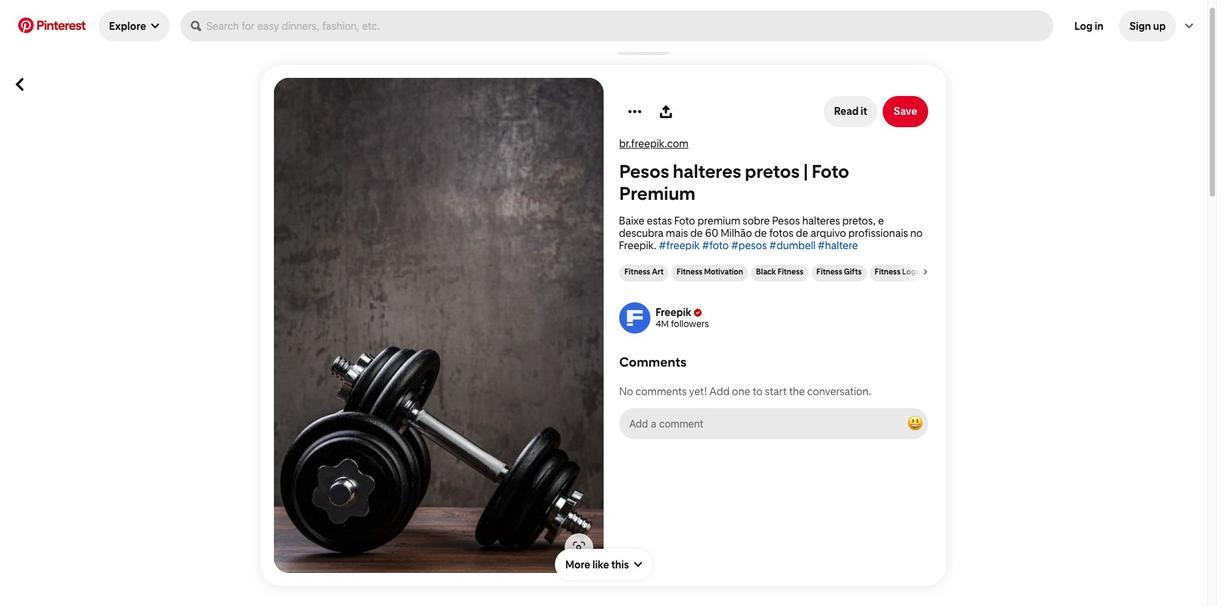 Task type: vqa. For each thing, say whether or not it's contained in the screenshot.
Log
yes



Task type: describe. For each thing, give the bounding box(es) containing it.
save
[[894, 105, 918, 118]]

freepik link
[[656, 307, 709, 319]]

#freepik
[[660, 239, 700, 252]]

to
[[753, 385, 763, 398]]

pinterest image
[[18, 17, 34, 33]]

it
[[861, 105, 868, 118]]

Search text field
[[206, 10, 1049, 42]]

no comments yet! add one to start the conversation.
[[620, 385, 872, 398]]

fitness for fitness motivation
[[677, 267, 703, 276]]

logo
[[903, 267, 921, 276]]

1 de from the left
[[691, 227, 704, 239]]

😃
[[908, 414, 924, 432]]

premium
[[698, 215, 741, 227]]

2 de from the left
[[755, 227, 768, 239]]

halteres inside baixe estas foto premium sobre pesos halteres pretos, e descubra mais de 60 milhão de fotos de arquivo profissionais no freepik.
[[803, 215, 841, 227]]

1 horizontal spatial explore
[[536, 44, 563, 53]]

search icon image
[[191, 21, 201, 31]]

more
[[566, 559, 591, 571]]

click to shop image
[[573, 541, 586, 554]]

profissionais
[[849, 227, 909, 239]]

read it
[[835, 105, 868, 118]]

foto inside baixe estas foto premium sobre pesos halteres pretos, e descubra mais de 60 milhão de fotos de arquivo profissionais no freepik.
[[675, 215, 696, 227]]

save button
[[883, 96, 929, 127]]

like
[[593, 559, 610, 571]]

3 de from the left
[[797, 227, 809, 239]]

photography link
[[621, 44, 667, 53]]

3 fitness from the left
[[778, 267, 804, 276]]

more like this
[[566, 559, 629, 571]]

conversation.
[[808, 385, 872, 398]]

#pesos link
[[732, 239, 768, 252]]

in
[[1095, 20, 1104, 32]]

fitness art link
[[625, 267, 664, 276]]

badge icon image
[[695, 309, 702, 317]]

freepik image
[[620, 302, 651, 334]]

explore link
[[536, 44, 563, 53]]

the
[[790, 385, 805, 398]]

gifts
[[844, 267, 862, 276]]

motivation
[[704, 267, 744, 276]]

black
[[757, 267, 777, 276]]

up
[[1154, 20, 1166, 32]]

baixe
[[620, 215, 645, 227]]

freepik.
[[620, 239, 657, 252]]

fitness for fitness logo
[[875, 267, 901, 276]]

#freepik #foto #pesos #dumbell
[[660, 239, 816, 252]]

start
[[765, 385, 787, 398]]

pesos inside the pesos halteres pretos | foto premium
[[620, 160, 670, 182]]

log in button
[[1065, 10, 1115, 42]]

descubra
[[620, 227, 664, 239]]

0 horizontal spatial art
[[583, 44, 595, 53]]

more like this button
[[555, 549, 653, 581]]

e
[[879, 215, 885, 227]]

pinterest button
[[10, 17, 93, 35]]

pesos halteres pretos | foto premium
[[620, 160, 850, 204]]

pretos
[[745, 160, 800, 182]]

pinterest link
[[10, 17, 93, 33]]

art link
[[583, 44, 595, 53]]

br.freepik.com button
[[620, 137, 689, 150]]

#haltere link
[[819, 239, 859, 252]]

#dumbell link
[[770, 239, 816, 252]]

log in
[[1075, 20, 1104, 32]]

fitness gifts link
[[817, 267, 862, 276]]

foto inside the pesos halteres pretos | foto premium
[[812, 160, 850, 182]]

#foto
[[703, 239, 730, 252]]

#dumbell
[[770, 239, 816, 252]]



Task type: locate. For each thing, give the bounding box(es) containing it.
1 horizontal spatial pesos
[[773, 215, 801, 227]]

1 vertical spatial halteres
[[803, 215, 841, 227]]

halteres inside the pesos halteres pretos | foto premium
[[673, 160, 742, 182]]

fitness
[[625, 267, 651, 276], [677, 267, 703, 276], [778, 267, 804, 276], [817, 267, 843, 276], [875, 267, 901, 276]]

#foto link
[[703, 239, 730, 252]]

fitness logo link
[[875, 267, 921, 276]]

scroll image
[[924, 269, 929, 274]]

#pesos
[[732, 239, 768, 252]]

pesos inside baixe estas foto premium sobre pesos halteres pretos, e descubra mais de 60 milhão de fotos de arquivo profissionais no freepik.
[[773, 215, 801, 227]]

no
[[620, 385, 634, 398]]

comments
[[620, 354, 687, 370]]

explore button
[[98, 10, 170, 42]]

log
[[1075, 20, 1093, 32]]

0 horizontal spatial de
[[691, 227, 704, 239]]

fitness for fitness gifts
[[817, 267, 843, 276]]

fitness down "freepik."
[[625, 267, 651, 276]]

1 vertical spatial foto
[[675, 215, 696, 227]]

fitness art
[[625, 267, 664, 276]]

pinterest
[[36, 17, 85, 33]]

sign
[[1130, 20, 1152, 32]]

5 fitness from the left
[[875, 267, 901, 276]]

explore
[[109, 20, 146, 32], [536, 44, 563, 53]]

fitness motivation link
[[677, 267, 744, 276]]

#freepik link
[[660, 239, 700, 252]]

pretos,
[[843, 215, 877, 227]]

halteres up "#haltere"
[[803, 215, 841, 227]]

2 fitness from the left
[[677, 267, 703, 276]]

two black dumbbells sitting on top of a wooden floor next to a wall image
[[274, 78, 604, 573], [274, 78, 604, 573]]

1 horizontal spatial art
[[652, 267, 664, 276]]

1 vertical spatial art
[[652, 267, 664, 276]]

0 vertical spatial pesos
[[620, 160, 670, 182]]

sign up button
[[1120, 10, 1177, 42]]

pesos down br.freepik.com button
[[620, 160, 670, 182]]

read
[[835, 105, 859, 118]]

halteres up premium
[[673, 160, 742, 182]]

1 vertical spatial pesos
[[773, 215, 801, 227]]

baixe estas foto premium sobre pesos halteres pretos, e descubra mais de 60 milhão de fotos de arquivo profissionais no freepik.
[[620, 215, 924, 252]]

foto right |
[[812, 160, 850, 182]]

arquivo
[[811, 227, 847, 239]]

de left 60
[[691, 227, 704, 239]]

fitness for fitness art
[[625, 267, 651, 276]]

foto up #freepik link
[[675, 215, 696, 227]]

fitness gifts
[[817, 267, 862, 276]]

estas
[[648, 215, 673, 227]]

4m
[[656, 319, 669, 329]]

de left "fotos" at the right top
[[755, 227, 768, 239]]

pesos
[[620, 160, 670, 182], [773, 215, 801, 227]]

sobre
[[743, 215, 771, 227]]

fitness left logo
[[875, 267, 901, 276]]

milhão
[[721, 227, 753, 239]]

foto
[[812, 160, 850, 182], [675, 215, 696, 227]]

halteres
[[673, 160, 742, 182], [803, 215, 841, 227]]

1 fitness from the left
[[625, 267, 651, 276]]

#haltere
[[819, 239, 859, 252]]

one
[[732, 385, 751, 398]]

freepik
[[656, 307, 692, 319]]

1 horizontal spatial foto
[[812, 160, 850, 182]]

0 horizontal spatial foto
[[675, 215, 696, 227]]

add
[[710, 385, 730, 398]]

fitness down #freepik link
[[677, 267, 703, 276]]

0 vertical spatial foto
[[812, 160, 850, 182]]

1 vertical spatial explore
[[536, 44, 563, 53]]

0 horizontal spatial halteres
[[673, 160, 742, 182]]

followers
[[671, 319, 709, 329]]

comments
[[636, 385, 687, 398]]

0 horizontal spatial pesos
[[620, 160, 670, 182]]

art
[[583, 44, 595, 53], [652, 267, 664, 276]]

read it button
[[824, 96, 878, 127]]

1 horizontal spatial halteres
[[803, 215, 841, 227]]

photography
[[621, 44, 667, 53]]

this
[[612, 559, 629, 571]]

fitness left gifts
[[817, 267, 843, 276]]

art right explore link
[[583, 44, 595, 53]]

4m followers
[[656, 319, 709, 329]]

0 vertical spatial explore
[[109, 20, 146, 32]]

black fitness link
[[757, 267, 804, 276]]

explore inside the explore popup button
[[109, 20, 146, 32]]

😃 button
[[620, 408, 929, 439], [903, 411, 929, 437]]

Add a comment field
[[631, 418, 892, 430]]

br.freepik.com
[[620, 137, 689, 150]]

fitness logo
[[875, 267, 921, 276]]

fitness right the black
[[778, 267, 804, 276]]

yet!
[[689, 385, 708, 398]]

60
[[706, 227, 719, 239]]

fitness motivation
[[677, 267, 744, 276]]

1 horizontal spatial de
[[755, 227, 768, 239]]

2 horizontal spatial de
[[797, 227, 809, 239]]

de
[[691, 227, 704, 239], [755, 227, 768, 239], [797, 227, 809, 239]]

0 horizontal spatial explore
[[109, 20, 146, 32]]

de right "fotos" at the right top
[[797, 227, 809, 239]]

premium
[[620, 182, 696, 204]]

|
[[804, 160, 809, 182]]

0 vertical spatial art
[[583, 44, 595, 53]]

pesos up '#dumbell'
[[773, 215, 801, 227]]

fotos
[[770, 227, 794, 239]]

4 fitness from the left
[[817, 267, 843, 276]]

0 vertical spatial halteres
[[673, 160, 742, 182]]

sign up
[[1130, 20, 1166, 32]]

no
[[911, 227, 924, 239]]

black fitness
[[757, 267, 804, 276]]

art down "freepik."
[[652, 267, 664, 276]]

mais
[[667, 227, 689, 239]]



